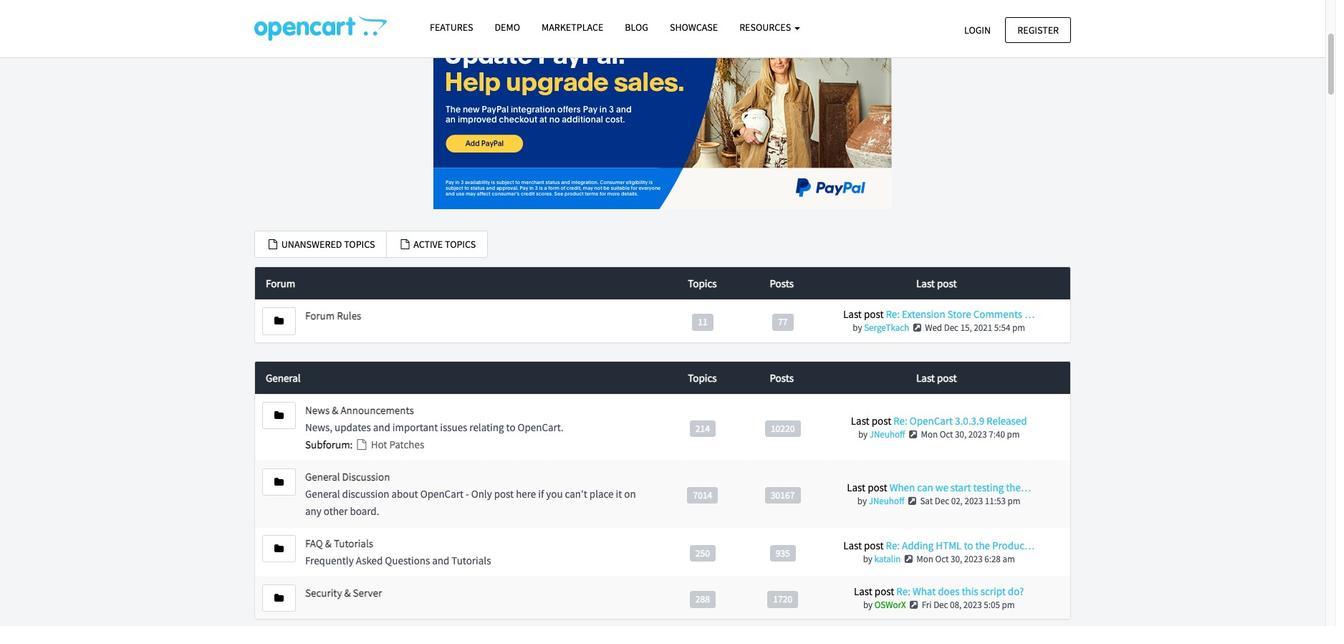 Task type: describe. For each thing, give the bounding box(es) containing it.
2021
[[974, 322, 992, 334]]

post left when
[[868, 481, 887, 494]]

paypal payment gateway image
[[433, 30, 892, 209]]

re: opencart 3.0.3.9 released link
[[894, 414, 1027, 428]]

by jneuhoff for re: opencart 3.0.3.9 released
[[858, 428, 905, 441]]

general discussion image
[[274, 477, 284, 487]]

do?
[[1008, 585, 1024, 598]]

active topics
[[412, 238, 476, 250]]

asked
[[356, 554, 383, 567]]

unanswered topics link
[[254, 230, 387, 258]]

re: for re: opencart 3.0.3.9 released
[[894, 414, 908, 428]]

posts for last post re: extension store comments …
[[770, 277, 794, 290]]

am
[[1003, 553, 1015, 565]]

register
[[1018, 23, 1059, 36]]

30167
[[771, 489, 795, 501]]

08,
[[950, 599, 962, 611]]

security & server image
[[274, 593, 284, 603]]

view the latest post image for what
[[908, 600, 920, 610]]

general link
[[266, 370, 663, 387]]

topics for unanswered topics
[[344, 238, 375, 250]]

and inside 'faq & tutorials frequently asked questions and tutorials'
[[432, 554, 449, 567]]

osworx link
[[875, 599, 906, 611]]

can
[[917, 481, 933, 494]]

pm for last post re: opencart 3.0.3.9 released
[[1007, 428, 1020, 441]]

fri
[[922, 599, 932, 611]]

updates
[[335, 420, 371, 434]]

faq
[[305, 537, 323, 550]]

last for re: what does this script do?
[[854, 585, 873, 598]]

pm for last post re: what does this script do?
[[1002, 599, 1015, 611]]

view the latest post image for opencart
[[907, 430, 919, 439]]

comments
[[973, 308, 1023, 321]]

wed dec 15, 2021 5:54 pm
[[925, 322, 1025, 334]]

sergetkach link
[[864, 322, 909, 334]]

when
[[890, 481, 915, 494]]

about
[[392, 487, 418, 501]]

last for re: adding html to the produc…
[[843, 539, 862, 552]]

last for when can we start testing the…
[[847, 481, 866, 494]]

re: for re: extension store comments …
[[886, 308, 900, 321]]

katalin
[[874, 553, 901, 565]]

news & announcements news, updates and important issues relating to opencart.
[[305, 403, 564, 434]]

extension
[[902, 308, 945, 321]]

discussion
[[342, 470, 390, 484]]

pm for last post when can we start testing the…
[[1008, 495, 1021, 507]]

released
[[987, 414, 1027, 428]]

re: extension store comments … link
[[886, 308, 1035, 321]]

start
[[951, 481, 971, 494]]

posts for last post re: opencart 3.0.3.9 released
[[770, 371, 794, 385]]

demo
[[495, 21, 520, 34]]

…
[[1025, 308, 1035, 321]]

news & announcements link
[[305, 403, 414, 417]]

by for last post re: opencart 3.0.3.9 released
[[858, 428, 868, 441]]

dec for does
[[934, 599, 948, 611]]

last for re: opencart 3.0.3.9 released
[[851, 414, 870, 428]]

hot
[[371, 438, 387, 451]]

2023 for start
[[965, 495, 983, 507]]

oct for adding
[[935, 553, 949, 565]]

forum for forum
[[266, 277, 295, 290]]

file o image for active topics
[[399, 239, 412, 249]]

1 horizontal spatial opencart
[[910, 414, 953, 428]]

login
[[964, 23, 991, 36]]

news,
[[305, 420, 332, 434]]

server
[[353, 586, 382, 600]]

935
[[776, 547, 790, 559]]

-
[[466, 487, 469, 501]]

fri dec 08, 2023 5:05 pm
[[922, 599, 1015, 611]]

1720
[[773, 593, 792, 605]]

only
[[471, 487, 492, 501]]

02,
[[951, 495, 963, 507]]

marketplace link
[[531, 15, 614, 40]]

features
[[430, 21, 473, 34]]

hot patches
[[369, 438, 424, 451]]

resources link
[[729, 15, 811, 40]]

resources
[[740, 21, 793, 34]]

frequently
[[305, 554, 354, 567]]

10220
[[771, 422, 795, 434]]

post inside general discussion general discussion about opencart - only post here if you can't place it on any other board.
[[494, 487, 514, 501]]

faq & tutorials frequently asked questions and tutorials
[[305, 537, 491, 567]]

you
[[546, 487, 563, 501]]

on
[[624, 487, 636, 501]]

general for general discussion general discussion about opencart - only post here if you can't place it on any other board.
[[305, 470, 340, 484]]

katalin link
[[874, 553, 901, 565]]

when can we start testing the… link
[[890, 481, 1031, 494]]

we
[[936, 481, 949, 494]]

dec for we
[[935, 495, 949, 507]]

what
[[913, 585, 936, 598]]

view the latest post image for can
[[906, 496, 918, 506]]

demo link
[[484, 15, 531, 40]]

relating
[[470, 420, 504, 434]]

board.
[[350, 504, 379, 518]]

place
[[590, 487, 614, 501]]

jneuhoff link for when can we start testing the…
[[869, 495, 905, 507]]

file o image for hot patches
[[355, 439, 369, 450]]

security & server
[[305, 586, 382, 600]]

dec for store
[[944, 322, 959, 334]]

sat dec 02, 2023 11:53 pm
[[920, 495, 1021, 507]]

mon for opencart
[[921, 428, 938, 441]]

faq & tutorials image
[[274, 544, 284, 554]]

here
[[516, 487, 536, 501]]

5:05
[[984, 599, 1000, 611]]

opencart inside general discussion general discussion about opencart - only post here if you can't place it on any other board.
[[420, 487, 464, 501]]

testing
[[973, 481, 1004, 494]]

by for last post re: extension store comments …
[[853, 322, 862, 334]]

the…
[[1006, 481, 1031, 494]]

by for last post re: what does this script do?
[[863, 599, 873, 611]]

showcase link
[[659, 15, 729, 40]]

last post re: opencart 3.0.3.9 released
[[851, 414, 1027, 428]]

post up by katalin
[[864, 539, 884, 552]]

this
[[962, 585, 978, 598]]



Task type: vqa. For each thing, say whether or not it's contained in the screenshot.
testing
yes



Task type: locate. For each thing, give the bounding box(es) containing it.
posts up the 10220
[[770, 371, 794, 385]]

pm down released on the right of page
[[1007, 428, 1020, 441]]

0 vertical spatial file o image
[[399, 239, 412, 249]]

forum left the rules
[[305, 309, 335, 323]]

re:
[[886, 308, 900, 321], [894, 414, 908, 428], [886, 539, 900, 552], [897, 585, 911, 598]]

subforum:
[[305, 438, 353, 451]]

2 vertical spatial dec
[[934, 599, 948, 611]]

pm right 5:54
[[1012, 322, 1025, 334]]

topics right active
[[445, 238, 476, 250]]

5:54
[[994, 322, 1011, 334]]

1 last post from the top
[[916, 277, 957, 290]]

2 topics from the left
[[445, 238, 476, 250]]

forum rules link
[[305, 309, 361, 323]]

0 vertical spatial &
[[332, 403, 338, 417]]

1 horizontal spatial topics
[[445, 238, 476, 250]]

and
[[373, 420, 390, 434], [432, 554, 449, 567]]

2 horizontal spatial &
[[344, 586, 351, 600]]

post up last post re: extension store comments …
[[937, 277, 957, 290]]

last post when can we start testing the…
[[847, 481, 1031, 494]]

0 vertical spatial general
[[266, 371, 301, 385]]

30, down re: opencart 3.0.3.9 released link
[[955, 428, 967, 441]]

post up when
[[872, 414, 891, 428]]

2023 down this
[[964, 599, 982, 611]]

last post up last post re: extension store comments …
[[916, 277, 957, 290]]

and inside news & announcements news, updates and important issues relating to opencart.
[[373, 420, 390, 434]]

view the latest post image for extension
[[911, 323, 923, 333]]

1 posts from the top
[[770, 277, 794, 290]]

view the latest post image
[[911, 323, 923, 333], [907, 430, 919, 439], [906, 496, 918, 506], [908, 600, 920, 610]]

0 horizontal spatial opencart
[[420, 487, 464, 501]]

patches
[[389, 438, 424, 451]]

faq & tutorials link
[[305, 537, 373, 550]]

30,
[[955, 428, 967, 441], [951, 553, 962, 565]]

2 last post from the top
[[916, 371, 957, 385]]

topics right unanswered on the top left of page
[[344, 238, 375, 250]]

1 vertical spatial mon
[[917, 553, 934, 565]]

general discussion link
[[305, 470, 390, 484]]

topics
[[688, 277, 717, 290], [688, 371, 717, 385]]

0 horizontal spatial and
[[373, 420, 390, 434]]

0 vertical spatial to
[[506, 420, 516, 434]]

post up "by sergetkach" on the bottom right of page
[[864, 308, 884, 321]]

pm for last post re: extension store comments …
[[1012, 322, 1025, 334]]

0 vertical spatial last post
[[916, 277, 957, 290]]

2 topics from the top
[[688, 371, 717, 385]]

0 vertical spatial forum
[[266, 277, 295, 290]]

oct for opencart
[[940, 428, 953, 441]]

produc…
[[992, 539, 1035, 552]]

77
[[778, 316, 788, 328]]

by jneuhoff up when
[[858, 428, 905, 441]]

sat
[[920, 495, 933, 507]]

osworx
[[875, 599, 906, 611]]

mon
[[921, 428, 938, 441], [917, 553, 934, 565]]

view the latest post image down 'last post re: opencart 3.0.3.9 released'
[[907, 430, 919, 439]]

post up 'last post re: opencart 3.0.3.9 released'
[[937, 371, 957, 385]]

1 horizontal spatial to
[[964, 539, 973, 552]]

0 vertical spatial 30,
[[955, 428, 967, 441]]

2023 down 3.0.3.9
[[969, 428, 987, 441]]

1 vertical spatial jneuhoff
[[869, 495, 905, 507]]

store
[[948, 308, 971, 321]]

jneuhoff down when
[[869, 495, 905, 507]]

& inside news & announcements news, updates and important issues relating to opencart.
[[332, 403, 338, 417]]

any
[[305, 504, 322, 518]]

1 vertical spatial and
[[432, 554, 449, 567]]

& for news
[[332, 403, 338, 417]]

general
[[266, 371, 301, 385], [305, 470, 340, 484], [305, 487, 340, 501]]

jneuhoff link
[[870, 428, 905, 441], [869, 495, 905, 507]]

oct
[[940, 428, 953, 441], [935, 553, 949, 565]]

does
[[938, 585, 960, 598]]

last post re: extension store comments …
[[843, 308, 1035, 321]]

general up news & announcements image at left
[[266, 371, 301, 385]]

re: for re: adding html to the produc…
[[886, 539, 900, 552]]

re: up katalin
[[886, 539, 900, 552]]

last post for opencart
[[916, 371, 957, 385]]

0 vertical spatial jneuhoff link
[[870, 428, 905, 441]]

& for security
[[344, 586, 351, 600]]

jneuhoff link for re: opencart 3.0.3.9 released
[[870, 428, 905, 441]]

0 vertical spatial by jneuhoff
[[858, 428, 905, 441]]

1 vertical spatial file o image
[[355, 439, 369, 450]]

features link
[[419, 15, 484, 40]]

wed
[[925, 322, 942, 334]]

1 topics from the left
[[344, 238, 375, 250]]

1 vertical spatial 30,
[[951, 553, 962, 565]]

unanswered
[[281, 238, 342, 250]]

general for general
[[266, 371, 301, 385]]

0 horizontal spatial to
[[506, 420, 516, 434]]

1 vertical spatial by jneuhoff
[[858, 495, 905, 507]]

2 vertical spatial &
[[344, 586, 351, 600]]

by for last post when can we start testing the…
[[858, 495, 867, 507]]

and right questions
[[432, 554, 449, 567]]

1 vertical spatial topics
[[688, 371, 717, 385]]

it
[[616, 487, 622, 501]]

0 horizontal spatial forum
[[266, 277, 295, 290]]

re: up 'osworx' link
[[897, 585, 911, 598]]

288
[[696, 593, 710, 605]]

& for faq
[[325, 537, 332, 550]]

& right faq
[[325, 537, 332, 550]]

file o image
[[267, 239, 279, 249]]

topics up 214
[[688, 371, 717, 385]]

30, for 3.0.3.9
[[955, 428, 967, 441]]

pm
[[1012, 322, 1025, 334], [1007, 428, 1020, 441], [1008, 495, 1021, 507], [1002, 599, 1015, 611]]

0 vertical spatial jneuhoff
[[870, 428, 905, 441]]

topics for active topics
[[445, 238, 476, 250]]

view the latest post image down extension
[[911, 323, 923, 333]]

0 vertical spatial oct
[[940, 428, 953, 441]]

news
[[305, 403, 330, 417]]

1 topics from the top
[[688, 277, 717, 290]]

oct down last post re: adding html to the produc…
[[935, 553, 949, 565]]

1 vertical spatial posts
[[770, 371, 794, 385]]

forum up forum rules image
[[266, 277, 295, 290]]

by jneuhoff
[[858, 428, 905, 441], [858, 495, 905, 507]]

1 horizontal spatial file o image
[[399, 239, 412, 249]]

2023 for this
[[964, 599, 982, 611]]

by katalin
[[863, 553, 901, 565]]

& right news
[[332, 403, 338, 417]]

jneuhoff link down when
[[869, 495, 905, 507]]

general discussion general discussion about opencart - only post here if you can't place it on any other board.
[[305, 470, 636, 518]]

by
[[853, 322, 862, 334], [858, 428, 868, 441], [858, 495, 867, 507], [863, 553, 873, 565], [863, 599, 873, 611]]

to inside news & announcements news, updates and important issues relating to opencart.
[[506, 420, 516, 434]]

mon oct 30, 2023 6:28 am
[[917, 553, 1015, 565]]

file o image left active
[[399, 239, 412, 249]]

0 vertical spatial posts
[[770, 277, 794, 290]]

news & announcements image
[[274, 410, 284, 420]]

mon oct 30, 2023 7:40 pm
[[921, 428, 1020, 441]]

register link
[[1005, 17, 1071, 43]]

re: up when
[[894, 414, 908, 428]]

250
[[696, 547, 710, 559]]

hot patches link
[[355, 438, 424, 451]]

2023 for released
[[969, 428, 987, 441]]

last post up 'last post re: opencart 3.0.3.9 released'
[[916, 371, 957, 385]]

jneuhoff for re: opencart 3.0.3.9 released
[[870, 428, 905, 441]]

post
[[937, 277, 957, 290], [864, 308, 884, 321], [937, 371, 957, 385], [872, 414, 891, 428], [868, 481, 887, 494], [494, 487, 514, 501], [864, 539, 884, 552], [875, 585, 894, 598]]

by jneuhoff for when can we start testing the…
[[858, 495, 905, 507]]

to right relating
[[506, 420, 516, 434]]

view the latest post image left sat
[[906, 496, 918, 506]]

topics up 11
[[688, 277, 717, 290]]

last post re: what does this script do?
[[854, 585, 1024, 598]]

0 vertical spatial and
[[373, 420, 390, 434]]

login link
[[952, 17, 1003, 43]]

0 horizontal spatial &
[[325, 537, 332, 550]]

security & server link
[[305, 586, 382, 600]]

re: for re: what does this script do?
[[897, 585, 911, 598]]

2 vertical spatial general
[[305, 487, 340, 501]]

dec down we
[[935, 495, 949, 507]]

view the latest post image
[[903, 554, 915, 564]]

0 vertical spatial topics
[[688, 277, 717, 290]]

and up hot at the bottom of the page
[[373, 420, 390, 434]]

jneuhoff for when can we start testing the…
[[869, 495, 905, 507]]

file o image left hot at the bottom of the page
[[355, 439, 369, 450]]

0 horizontal spatial topics
[[344, 238, 375, 250]]

opencart left -
[[420, 487, 464, 501]]

1 vertical spatial last post
[[916, 371, 957, 385]]

posts
[[770, 277, 794, 290], [770, 371, 794, 385]]

& inside 'faq & tutorials frequently asked questions and tutorials'
[[325, 537, 332, 550]]

11
[[698, 316, 708, 328]]

opencart left 3.0.3.9
[[910, 414, 953, 428]]

can't
[[565, 487, 587, 501]]

forum rules image
[[274, 316, 284, 326]]

pm down the…
[[1008, 495, 1021, 507]]

blog link
[[614, 15, 659, 40]]

security
[[305, 586, 342, 600]]

dec down last post re: what does this script do?
[[934, 599, 948, 611]]

view the latest post image left fri
[[908, 600, 920, 610]]

unanswered topics
[[279, 238, 375, 250]]

general up any
[[305, 487, 340, 501]]

tutorials right questions
[[452, 554, 491, 567]]

re: what does this script do? link
[[897, 585, 1024, 598]]

1 vertical spatial dec
[[935, 495, 949, 507]]

by for last post re: adding html to the produc…
[[863, 553, 873, 565]]

file o image inside 'active topics' link
[[399, 239, 412, 249]]

1 horizontal spatial forum
[[305, 309, 335, 323]]

6:28
[[985, 553, 1001, 565]]

opencart
[[910, 414, 953, 428], [420, 487, 464, 501]]

discussion
[[342, 487, 389, 501]]

0 horizontal spatial file o image
[[355, 439, 369, 450]]

mon for adding
[[917, 553, 934, 565]]

7:40
[[989, 428, 1005, 441]]

2023 down the
[[964, 553, 983, 565]]

mon down adding
[[917, 553, 934, 565]]

2023 right 02,
[[965, 495, 983, 507]]

& left server
[[344, 586, 351, 600]]

0 vertical spatial mon
[[921, 428, 938, 441]]

2 posts from the top
[[770, 371, 794, 385]]

11:53
[[985, 495, 1006, 507]]

post left here
[[494, 487, 514, 501]]

1 vertical spatial jneuhoff link
[[869, 495, 905, 507]]

1 horizontal spatial tutorials
[[452, 554, 491, 567]]

oct down 'last post re: opencart 3.0.3.9 released'
[[940, 428, 953, 441]]

jneuhoff down 'last post re: opencart 3.0.3.9 released'
[[870, 428, 905, 441]]

1 vertical spatial forum
[[305, 309, 335, 323]]

30, down re: adding html to the produc… link at the bottom of page
[[951, 553, 962, 565]]

general down subforum:
[[305, 470, 340, 484]]

active
[[414, 238, 443, 250]]

re: adding html to the produc… link
[[886, 539, 1035, 552]]

0 vertical spatial opencart
[[910, 414, 953, 428]]

important
[[393, 420, 438, 434]]

announcements
[[341, 403, 414, 417]]

&
[[332, 403, 338, 417], [325, 537, 332, 550], [344, 586, 351, 600]]

1 vertical spatial opencart
[[420, 487, 464, 501]]

1 vertical spatial oct
[[935, 553, 949, 565]]

file o image
[[399, 239, 412, 249], [355, 439, 369, 450]]

re: up sergetkach
[[886, 308, 900, 321]]

if
[[538, 487, 544, 501]]

to up mon oct 30, 2023 6:28 am
[[964, 539, 973, 552]]

mon down 'last post re: opencart 3.0.3.9 released'
[[921, 428, 938, 441]]

file o image inside hot patches link
[[355, 439, 369, 450]]

1 vertical spatial tutorials
[[452, 554, 491, 567]]

other
[[324, 504, 348, 518]]

0 horizontal spatial tutorials
[[334, 537, 373, 550]]

1 horizontal spatial and
[[432, 554, 449, 567]]

adding
[[902, 539, 934, 552]]

1 vertical spatial &
[[325, 537, 332, 550]]

jneuhoff link down 'last post re: opencart 3.0.3.9 released'
[[870, 428, 905, 441]]

post up 'by osworx'
[[875, 585, 894, 598]]

posts up the "77"
[[770, 277, 794, 290]]

showcase
[[670, 21, 718, 34]]

1 vertical spatial to
[[964, 539, 973, 552]]

30, for html
[[951, 553, 962, 565]]

0 vertical spatial tutorials
[[334, 537, 373, 550]]

dec left 15, at bottom
[[944, 322, 959, 334]]

topics for last post re: opencart 3.0.3.9 released
[[688, 371, 717, 385]]

0 vertical spatial dec
[[944, 322, 959, 334]]

2023 for to
[[964, 553, 983, 565]]

rules
[[337, 309, 361, 323]]

by jneuhoff down when
[[858, 495, 905, 507]]

1 vertical spatial general
[[305, 470, 340, 484]]

topics for last post re: extension store comments …
[[688, 277, 717, 290]]

last post for extension
[[916, 277, 957, 290]]

active topics link
[[386, 230, 488, 258]]

last for re: extension store comments …
[[843, 308, 862, 321]]

1 horizontal spatial &
[[332, 403, 338, 417]]

forum for forum rules
[[305, 309, 335, 323]]

tutorials up asked on the bottom
[[334, 537, 373, 550]]

last post re: adding html to the produc…
[[843, 539, 1035, 552]]

7014
[[693, 489, 712, 501]]

pm down do?
[[1002, 599, 1015, 611]]

issues
[[440, 420, 467, 434]]



